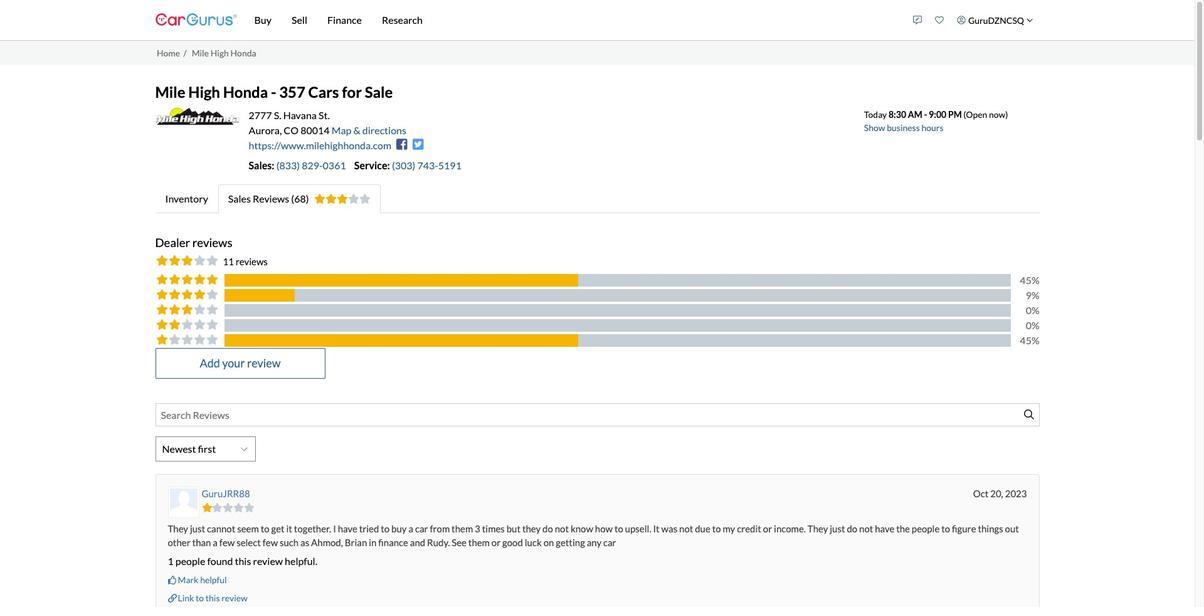 Task type: locate. For each thing, give the bounding box(es) containing it.
0 horizontal spatial this
[[206, 593, 220, 603]]

11 reviews
[[223, 256, 268, 267]]

- left 357
[[271, 83, 276, 101]]

1 horizontal spatial have
[[875, 523, 895, 534]]

0 horizontal spatial not
[[555, 523, 569, 534]]

to inside link to this review button
[[196, 593, 204, 603]]

they up other at the left of the page
[[168, 523, 188, 534]]

map & directions link
[[332, 124, 406, 136]]

dealer reviews
[[155, 235, 232, 250]]

mile up mile high honda logo
[[155, 83, 185, 101]]

do left the
[[847, 523, 858, 534]]

see
[[452, 537, 467, 549]]

mark
[[178, 575, 199, 585]]

reviews for dealer reviews
[[192, 235, 232, 250]]

star image down 0361
[[337, 194, 348, 204]]

sale
[[365, 83, 393, 101]]

reviews up 11
[[192, 235, 232, 250]]

to right 'link'
[[196, 593, 204, 603]]

link image
[[168, 594, 177, 602]]

menu bar
[[237, 0, 907, 40]]

2777
[[249, 109, 272, 121]]

1 vertical spatial 45%
[[1020, 334, 1040, 346]]

1 vertical spatial car
[[603, 537, 616, 549]]

0 vertical spatial -
[[271, 83, 276, 101]]

just right the income.
[[830, 523, 845, 534]]

8:30
[[889, 109, 906, 120]]

mile right /
[[192, 48, 209, 58]]

to left figure on the bottom
[[942, 523, 950, 534]]

(open
[[964, 109, 987, 120]]

0 horizontal spatial people
[[176, 555, 205, 567]]

1 0% from the top
[[1026, 304, 1040, 316]]

add a car review image
[[914, 16, 922, 24]]

2 horizontal spatial not
[[859, 523, 873, 534]]

0 horizontal spatial few
[[219, 537, 235, 549]]

map
[[332, 124, 351, 136]]

them down the 3 at the left
[[468, 537, 490, 549]]

3
[[475, 523, 480, 534]]

them
[[452, 523, 473, 534], [468, 537, 490, 549]]

do up on
[[543, 523, 553, 534]]

they right the income.
[[808, 523, 828, 534]]

sales: (833) 829-0361
[[249, 159, 346, 171]]

service: (303) 743-5191
[[354, 159, 462, 171]]

know
[[571, 523, 593, 534]]

havana
[[283, 109, 317, 121]]

star image
[[314, 194, 325, 204], [325, 194, 337, 204], [359, 194, 370, 204], [202, 503, 212, 513], [223, 503, 233, 513], [233, 503, 244, 513]]

357
[[279, 83, 305, 101]]

1 horizontal spatial not
[[679, 523, 693, 534]]

tried
[[359, 523, 379, 534]]

s.
[[274, 109, 281, 121]]

tab list
[[155, 184, 1040, 213]]

just up "than"
[[190, 523, 205, 534]]

home
[[157, 48, 180, 58]]

to
[[261, 523, 269, 534], [381, 523, 390, 534], [615, 523, 623, 534], [712, 523, 721, 534], [942, 523, 950, 534], [196, 593, 204, 603]]

(833) 829-0361 link
[[276, 159, 354, 171]]

1 vertical spatial or
[[492, 537, 501, 549]]

1 horizontal spatial car
[[603, 537, 616, 549]]

0 vertical spatial 0%
[[1026, 304, 1040, 316]]

1 vertical spatial reviews
[[236, 256, 268, 267]]

3 not from the left
[[859, 523, 873, 534]]

2 just from the left
[[830, 523, 845, 534]]

add
[[200, 356, 220, 370]]

oct 20, 2023
[[973, 488, 1027, 499]]

honda up 2777
[[223, 83, 268, 101]]

chevron down image up gurujrr88 link at left bottom
[[241, 445, 247, 453]]

people
[[912, 523, 940, 534], [176, 555, 205, 567]]

have
[[338, 523, 357, 534], [875, 523, 895, 534]]

- right am
[[924, 109, 927, 120]]

not up getting
[[555, 523, 569, 534]]

aurora,
[[249, 124, 282, 136]]

0 horizontal spatial mile
[[155, 83, 185, 101]]

show business hours button
[[864, 122, 944, 133]]

2777 s. havana st. aurora, co 80014 map & directions
[[249, 109, 406, 136]]

review right your
[[247, 356, 281, 370]]

star image up seem
[[244, 503, 255, 513]]

1 45% from the top
[[1020, 274, 1040, 286]]

them up see
[[452, 523, 473, 534]]

oct
[[973, 488, 989, 499]]

people up mark
[[176, 555, 205, 567]]

0 horizontal spatial they
[[168, 523, 188, 534]]

reviews right 11
[[236, 256, 268, 267]]

not left due
[[679, 523, 693, 534]]

it
[[653, 523, 660, 534]]

1 vertical spatial people
[[176, 555, 205, 567]]

1 horizontal spatial reviews
[[236, 256, 268, 267]]

together.
[[294, 523, 331, 534]]

1 horizontal spatial people
[[912, 523, 940, 534]]

- for 357
[[271, 83, 276, 101]]

a
[[409, 523, 413, 534], [213, 537, 218, 549]]

to left get
[[261, 523, 269, 534]]

0 vertical spatial them
[[452, 523, 473, 534]]

or right credit
[[763, 523, 772, 534]]

gurudzncsq menu
[[907, 3, 1040, 38]]

high
[[211, 48, 229, 58], [188, 83, 220, 101]]

11
[[223, 256, 234, 267]]

people right the
[[912, 523, 940, 534]]

few down cannot
[[219, 537, 235, 549]]

&
[[353, 124, 360, 136]]

getting
[[556, 537, 585, 549]]

ahmod,
[[311, 537, 343, 549]]

0 vertical spatial mile
[[192, 48, 209, 58]]

few
[[219, 537, 235, 549], [263, 537, 278, 549]]

1 horizontal spatial this
[[235, 555, 251, 567]]

0 horizontal spatial do
[[543, 523, 553, 534]]

2023
[[1005, 488, 1027, 499]]

1 horizontal spatial do
[[847, 523, 858, 534]]

inventory tab
[[155, 184, 218, 213]]

45% down 9%
[[1020, 334, 1040, 346]]

0 vertical spatial or
[[763, 523, 772, 534]]

car up and at bottom left
[[415, 523, 428, 534]]

luck
[[525, 537, 542, 549]]

star image
[[337, 194, 348, 204], [348, 194, 359, 204], [212, 503, 223, 513], [244, 503, 255, 513]]

2 have from the left
[[875, 523, 895, 534]]

1 horizontal spatial mile
[[192, 48, 209, 58]]

2 vertical spatial review
[[222, 593, 248, 603]]

-
[[271, 83, 276, 101], [924, 109, 927, 120]]

1 horizontal spatial they
[[808, 523, 828, 534]]

0 vertical spatial people
[[912, 523, 940, 534]]

not left the
[[859, 523, 873, 534]]

1 vertical spatial this
[[206, 593, 220, 603]]

tab list containing inventory
[[155, 184, 1040, 213]]

- inside today 8:30 am - 9:00 pm (open now) show business hours
[[924, 109, 927, 120]]

star image down service:
[[348, 194, 359, 204]]

it
[[286, 523, 292, 534]]

2 not from the left
[[679, 523, 693, 534]]

0 horizontal spatial reviews
[[192, 235, 232, 250]]

0 horizontal spatial have
[[338, 523, 357, 534]]

do
[[543, 523, 553, 534], [847, 523, 858, 534]]

1 horizontal spatial a
[[409, 523, 413, 534]]

45%
[[1020, 274, 1040, 286], [1020, 334, 1040, 346]]

people inside they just cannot seem to get it together. i have tried to buy a car from them 3 times but they do not know how to upsell. it was not due to my credit or income. they just do not have the people to figure things out other than a few select few such as  ahmod, brian in finance and rudy. see them or good luck on getting any car
[[912, 523, 940, 534]]

home / mile high honda
[[157, 48, 256, 58]]

few down get
[[263, 537, 278, 549]]

mile high honda logo image
[[155, 108, 239, 125]]

45% up 9%
[[1020, 274, 1040, 286]]

a right "buy"
[[409, 523, 413, 534]]

0 horizontal spatial chevron down image
[[241, 445, 247, 453]]

1 vertical spatial 0%
[[1026, 319, 1040, 331]]

review down helpful at left bottom
[[222, 593, 248, 603]]

0 vertical spatial 45%
[[1020, 274, 1040, 286]]

1 vertical spatial chevron down image
[[241, 445, 247, 453]]

brian
[[345, 537, 367, 549]]

high right /
[[211, 48, 229, 58]]

0 horizontal spatial just
[[190, 523, 205, 534]]

chevron down image right gurudzncsq
[[1026, 17, 1033, 23]]

0 vertical spatial chevron down image
[[1026, 17, 1033, 23]]

1 horizontal spatial just
[[830, 523, 845, 534]]

0%
[[1026, 304, 1040, 316], [1026, 319, 1040, 331]]

mile
[[192, 48, 209, 58], [155, 83, 185, 101]]

show
[[864, 122, 885, 133]]

1 horizontal spatial few
[[263, 537, 278, 549]]

chevron down image
[[1026, 17, 1033, 23], [241, 445, 247, 453]]

menu bar containing buy
[[237, 0, 907, 40]]

https://www.milehighhonda.com
[[249, 139, 391, 151]]

or
[[763, 523, 772, 534], [492, 537, 501, 549]]

this down helpful at left bottom
[[206, 593, 220, 603]]

0 horizontal spatial -
[[271, 83, 276, 101]]

to right the how
[[615, 523, 623, 534]]

on
[[544, 537, 554, 549]]

car down the how
[[603, 537, 616, 549]]

1 just from the left
[[190, 523, 205, 534]]

1 vertical spatial -
[[924, 109, 927, 120]]

a right "than"
[[213, 537, 218, 549]]

1 vertical spatial them
[[468, 537, 490, 549]]

0 vertical spatial reviews
[[192, 235, 232, 250]]

mile high honda - 357 cars for sale
[[155, 83, 393, 101]]

0 vertical spatial high
[[211, 48, 229, 58]]

this down select
[[235, 555, 251, 567]]

0 vertical spatial review
[[247, 356, 281, 370]]

buy
[[391, 523, 407, 534]]

0 horizontal spatial a
[[213, 537, 218, 549]]

finance
[[378, 537, 408, 549]]

0 horizontal spatial car
[[415, 523, 428, 534]]

honda down buy popup button at the left
[[231, 48, 256, 58]]

for
[[342, 83, 362, 101]]

gurudzncsq menu item
[[951, 3, 1040, 38]]

chevron down image inside gurudzncsq popup button
[[1026, 17, 1033, 23]]

(303)
[[392, 159, 415, 171]]

high up mile high honda logo
[[188, 83, 220, 101]]

income.
[[774, 523, 806, 534]]

2 few from the left
[[263, 537, 278, 549]]

cars
[[308, 83, 339, 101]]

1 horizontal spatial chevron down image
[[1026, 17, 1033, 23]]

review down select
[[253, 555, 283, 567]]

reviews
[[192, 235, 232, 250], [236, 256, 268, 267]]

as
[[301, 537, 309, 549]]

things
[[978, 523, 1003, 534]]

1 vertical spatial high
[[188, 83, 220, 101]]

or down times
[[492, 537, 501, 549]]

1 vertical spatial a
[[213, 537, 218, 549]]

have left the
[[875, 523, 895, 534]]

review
[[247, 356, 281, 370], [253, 555, 283, 567], [222, 593, 248, 603]]

1 horizontal spatial -
[[924, 109, 927, 120]]

have right i
[[338, 523, 357, 534]]



Task type: vqa. For each thing, say whether or not it's contained in the screenshot.
bottommost qualified
no



Task type: describe. For each thing, give the bounding box(es) containing it.
sales:
[[249, 159, 274, 171]]

0 vertical spatial a
[[409, 523, 413, 534]]

credit
[[737, 523, 761, 534]]

they just cannot seem to get it together. i have tried to buy a car from them 3 times but they do not know how to upsell. it was not due to my credit or income. they just do not have the people to figure things out other than a few select few such as  ahmod, brian in finance and rudy. see them or good luck on getting any car
[[168, 523, 1019, 549]]

20,
[[991, 488, 1003, 499]]

business
[[887, 122, 920, 133]]

buy button
[[244, 0, 282, 40]]

co
[[284, 124, 299, 136]]

Search Reviews field
[[155, 403, 1040, 426]]

9%
[[1026, 289, 1040, 301]]

i
[[333, 523, 336, 534]]

2 0% from the top
[[1026, 319, 1040, 331]]

9:00
[[929, 109, 947, 120]]

cannot
[[207, 523, 235, 534]]

gurudzncsq
[[968, 15, 1024, 25]]

reviews for 11 reviews
[[236, 256, 268, 267]]

gurujrr88 link
[[202, 488, 250, 499]]

rudy.
[[427, 537, 450, 549]]

1 horizontal spatial or
[[763, 523, 772, 534]]

https://www.milehighhonda.com link
[[249, 139, 391, 151]]

sell
[[292, 14, 307, 26]]

1 vertical spatial review
[[253, 555, 283, 567]]

finance
[[327, 14, 362, 26]]

due
[[695, 523, 711, 534]]

facebook - mile high honda image
[[397, 138, 408, 151]]

80014
[[301, 124, 330, 136]]

out
[[1005, 523, 1019, 534]]

- for 9:00
[[924, 109, 927, 120]]

0361
[[323, 159, 346, 171]]

(303) 743-5191 link
[[392, 159, 462, 171]]

1 few from the left
[[219, 537, 235, 549]]

cargurus logo homepage link image
[[155, 2, 237, 38]]

inventory
[[165, 192, 208, 204]]

star image down gurujrr88 link at left bottom
[[212, 503, 223, 513]]

mark helpful
[[178, 575, 227, 585]]

twitter - mile high honda image
[[413, 138, 424, 151]]

finance button
[[317, 0, 372, 40]]

buy
[[254, 14, 272, 26]]

now)
[[989, 109, 1008, 120]]

2 they from the left
[[808, 523, 828, 534]]

0 vertical spatial this
[[235, 555, 251, 567]]

add your review link
[[155, 348, 325, 379]]

pm
[[948, 109, 962, 120]]

helpful.
[[285, 555, 317, 567]]

gurujrr88 image
[[170, 489, 197, 516]]

your
[[222, 356, 245, 370]]

today
[[864, 109, 887, 120]]

1 not from the left
[[555, 523, 569, 534]]

1 vertical spatial mile
[[155, 83, 185, 101]]

mark helpful button
[[168, 574, 227, 587]]

review inside button
[[222, 593, 248, 603]]

any
[[587, 537, 602, 549]]

user icon image
[[957, 16, 966, 24]]

cargurus logo homepage link link
[[155, 2, 237, 38]]

research
[[382, 14, 423, 26]]

add your review
[[200, 356, 281, 370]]

829-
[[302, 159, 323, 171]]

other
[[168, 537, 190, 549]]

to left my
[[712, 523, 721, 534]]

to left "buy"
[[381, 523, 390, 534]]

the
[[896, 523, 910, 534]]

figure
[[952, 523, 976, 534]]

helpful
[[200, 575, 227, 585]]

5191
[[438, 159, 462, 171]]

hours
[[922, 122, 944, 133]]

in
[[369, 537, 377, 549]]

but
[[507, 523, 521, 534]]

1 have from the left
[[338, 523, 357, 534]]

and
[[410, 537, 425, 549]]

directions
[[362, 124, 406, 136]]

saved cars image
[[936, 16, 944, 24]]

2 45% from the top
[[1020, 334, 1040, 346]]

0 vertical spatial car
[[415, 523, 428, 534]]

found
[[207, 555, 233, 567]]

1 vertical spatial honda
[[223, 83, 268, 101]]

1 do from the left
[[543, 523, 553, 534]]

0 horizontal spatial or
[[492, 537, 501, 549]]

search image
[[1024, 410, 1034, 420]]

was
[[661, 523, 678, 534]]

how
[[595, 523, 613, 534]]

times
[[482, 523, 505, 534]]

service:
[[354, 159, 390, 171]]

good
[[502, 537, 523, 549]]

my
[[723, 523, 735, 534]]

(68)
[[291, 192, 309, 204]]

am
[[908, 109, 922, 120]]

(833)
[[276, 159, 300, 171]]

dealer
[[155, 235, 190, 250]]

1 people found this review helpful.
[[168, 555, 317, 567]]

0 vertical spatial honda
[[231, 48, 256, 58]]

gurujrr88
[[202, 488, 250, 499]]

link to this review button
[[168, 592, 248, 605]]

link to this review
[[178, 593, 248, 603]]

2 do from the left
[[847, 523, 858, 534]]

1 they from the left
[[168, 523, 188, 534]]

sales reviews (68)
[[228, 192, 309, 204]]

1
[[168, 555, 174, 567]]

this inside button
[[206, 593, 220, 603]]

such
[[280, 537, 299, 549]]

743-
[[417, 159, 438, 171]]

thumbs up image
[[168, 576, 177, 585]]

select
[[237, 537, 261, 549]]

/
[[183, 48, 187, 58]]

home link
[[157, 48, 180, 58]]



